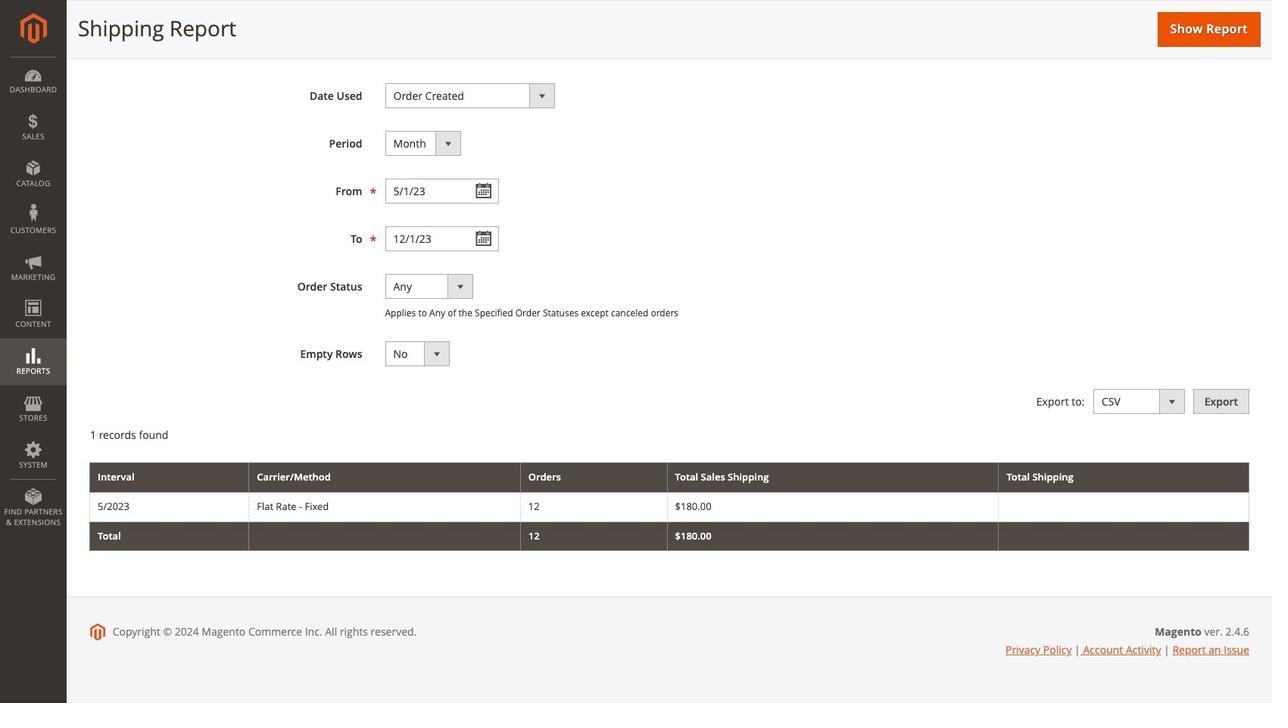 Task type: locate. For each thing, give the bounding box(es) containing it.
None text field
[[385, 179, 499, 204]]

None text field
[[385, 226, 499, 251]]

menu bar
[[0, 57, 67, 536]]



Task type: describe. For each thing, give the bounding box(es) containing it.
magento admin panel image
[[20, 13, 47, 44]]



Task type: vqa. For each thing, say whether or not it's contained in the screenshot.
text field
yes



